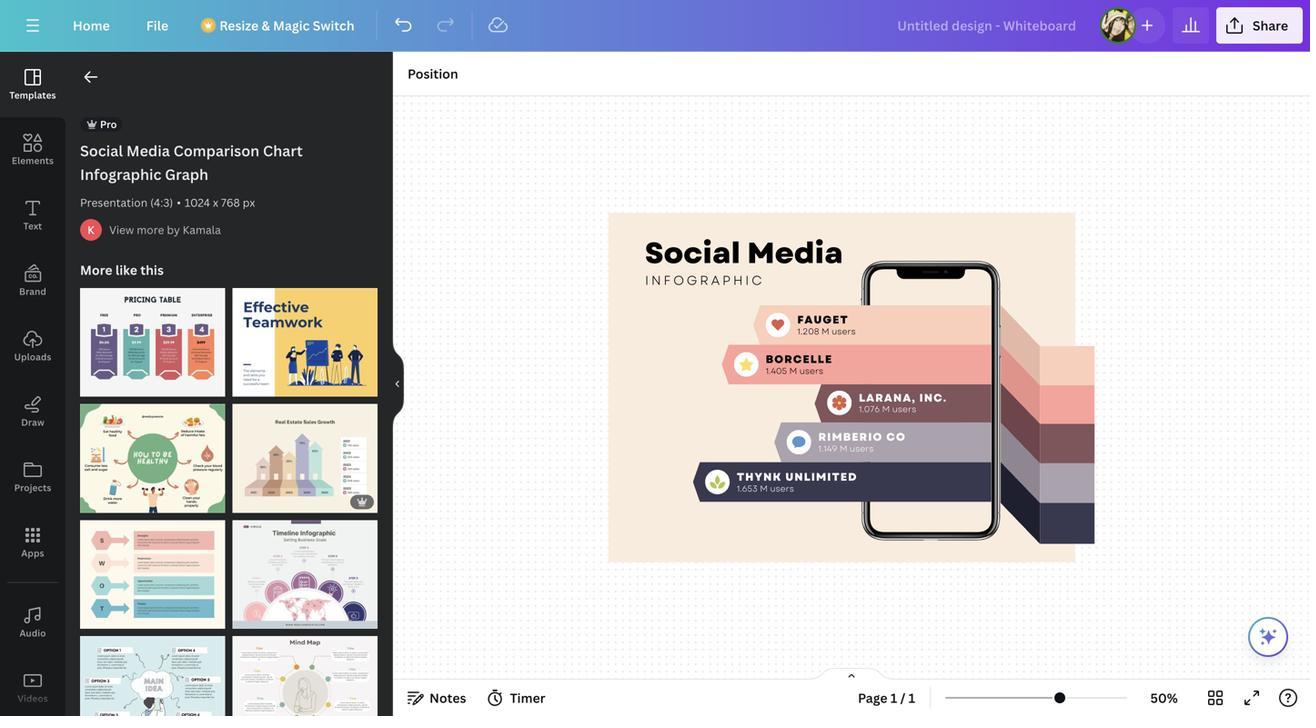 Task type: locate. For each thing, give the bounding box(es) containing it.
m inside fauget 1.208 m users
[[822, 326, 829, 338]]

media
[[126, 141, 170, 161], [747, 232, 843, 274]]

media up graph
[[126, 141, 170, 161]]

chart
[[263, 141, 303, 161]]

audio button
[[0, 590, 66, 656]]

social for social media
[[645, 232, 740, 274]]

0 vertical spatial media
[[126, 141, 170, 161]]

m inside larana, inc. 1.076 m users
[[882, 404, 890, 416]]

inc.
[[919, 390, 947, 406]]

bubble chat icon image
[[792, 437, 806, 449]]

users inside the thynk unlimited 1.653 m users
[[770, 483, 794, 495]]

1 left /
[[891, 690, 897, 707]]

media inside social media comparison chart infographic graph
[[126, 141, 170, 161]]

users inside larana, inc. 1.076 m users
[[892, 404, 916, 416]]

like
[[115, 262, 137, 279]]

canva assistant image
[[1257, 627, 1279, 649]]

position
[[408, 65, 458, 82]]

social media comparison chart infographic graph
[[80, 141, 303, 184]]

1 vertical spatial social
[[645, 232, 740, 274]]

kamala image
[[80, 219, 102, 241]]

1 horizontal spatial social
[[645, 232, 740, 274]]

fauget
[[797, 312, 849, 328]]

thynk
[[737, 470, 782, 485]]

main menu bar
[[0, 0, 1310, 52]]

presentation (4:3)
[[80, 195, 173, 210]]

1 inside the teamwork keynote presentation in yellow blue white illustrative style group
[[242, 379, 247, 393]]

1.076
[[859, 404, 880, 416]]

hide image
[[392, 341, 404, 428]]

notes button
[[400, 684, 474, 713]]

text button
[[0, 183, 66, 248]]

m for larana,
[[882, 404, 890, 416]]

draw
[[21, 417, 44, 429]]

1
[[242, 379, 247, 393], [891, 690, 897, 707], [909, 690, 915, 707]]

swot analysis graph group
[[80, 510, 225, 629]]

media for social media comparison chart infographic graph
[[126, 141, 170, 161]]

m right 1.076
[[882, 404, 890, 416]]

timer
[[510, 690, 545, 707]]

m right 1.208
[[822, 326, 829, 338]]

0 horizontal spatial 1
[[242, 379, 247, 393]]

borcelle
[[766, 352, 833, 368]]

m right the 1.653
[[760, 483, 768, 495]]

m right 1.149
[[840, 443, 847, 455]]

home
[[73, 17, 110, 34]]

users
[[832, 326, 856, 338], [799, 365, 824, 377], [892, 404, 916, 416], [850, 443, 874, 455], [770, 483, 794, 495]]

resize
[[219, 17, 258, 34]]

infographic inside social media comparison chart infographic graph
[[80, 165, 161, 184]]

more like this
[[80, 262, 164, 279]]

m inside rimberio co 1.149 m users
[[840, 443, 847, 455]]

colorful calm corporate clean mind map image
[[232, 637, 378, 717]]

m inside the thynk unlimited 1.653 m users
[[760, 483, 768, 495]]

presentation
[[80, 195, 148, 210]]

Design title text field
[[883, 7, 1093, 44]]

1 right /
[[909, 690, 915, 707]]

m
[[822, 326, 829, 338], [789, 365, 797, 377], [882, 404, 890, 416], [840, 443, 847, 455], [760, 483, 768, 495]]

1 horizontal spatial media
[[747, 232, 843, 274]]

(4:3)
[[150, 195, 173, 210]]

users right the 1.405
[[799, 365, 824, 377]]

0 horizontal spatial infographic
[[80, 165, 161, 184]]

users inside fauget 1.208 m users
[[832, 326, 856, 338]]

users inside rimberio co 1.149 m users
[[850, 443, 874, 455]]

colorful calm corporate clean mind map group
[[232, 626, 378, 717]]

green brown playful illustration healthy lifestyle guide graph group
[[80, 394, 225, 513]]

view more by kamala button
[[109, 221, 221, 239]]

1 vertical spatial media
[[747, 232, 843, 274]]

resize & magic switch button
[[190, 7, 369, 44]]

projects
[[14, 482, 51, 494]]

0 vertical spatial social
[[80, 141, 123, 161]]

pro
[[100, 117, 117, 131]]

videos
[[18, 693, 48, 706]]

star icon image
[[739, 358, 753, 372]]

this
[[140, 262, 164, 279]]

grey simple modern timeline infographic chart graph image
[[232, 521, 378, 629]]

users up co
[[892, 404, 916, 416]]

of
[[249, 379, 260, 393]]

1.208
[[797, 326, 819, 338]]

file
[[146, 17, 168, 34]]

1.405
[[766, 365, 787, 377]]

templates button
[[0, 52, 66, 117]]

1 vertical spatial infographic
[[645, 271, 765, 290]]

users inside borcelle 1.405 m users
[[799, 365, 824, 377]]

green brown playful illustration healthy lifestyle guide graph image
[[80, 405, 225, 513]]

users right 1.208
[[832, 326, 856, 338]]

media up fauget
[[747, 232, 843, 274]]

social
[[80, 141, 123, 161], [645, 232, 740, 274]]

0 horizontal spatial social
[[80, 141, 123, 161]]

1024 x 768 px
[[185, 195, 255, 210]]

unlimited
[[785, 470, 857, 485]]

1 horizontal spatial infographic
[[645, 271, 765, 290]]

users right 1.149
[[850, 443, 874, 455]]

teamwork keynote presentation in yellow blue white illustrative style group
[[232, 277, 378, 397]]

infographic
[[80, 165, 161, 184], [645, 271, 765, 290]]

1 left of
[[242, 379, 247, 393]]

borcelle 1.405 m users
[[766, 352, 833, 377]]

15
[[262, 379, 274, 393]]

users for inc.
[[892, 404, 916, 416]]

users right the 1.653
[[770, 483, 794, 495]]

social inside social media comparison chart infographic graph
[[80, 141, 123, 161]]

timer button
[[481, 684, 553, 713]]

m right the 1.405
[[789, 365, 797, 377]]

draw button
[[0, 379, 66, 445]]

0 horizontal spatial media
[[126, 141, 170, 161]]

50% button
[[1135, 684, 1194, 713]]

0 vertical spatial infographic
[[80, 165, 161, 184]]

comparison
[[173, 141, 259, 161]]

grey simple modern timeline infographic chart graph group
[[232, 510, 378, 629]]



Task type: describe. For each thing, give the bounding box(es) containing it.
notes
[[429, 690, 466, 707]]

uploads button
[[0, 314, 66, 379]]

1 of 15
[[242, 379, 274, 393]]

page
[[858, 690, 888, 707]]

blue creative mind map graph group
[[80, 626, 225, 717]]

1.149
[[818, 443, 837, 455]]

audio
[[20, 628, 46, 640]]

share
[[1253, 17, 1288, 34]]

rimberio
[[818, 430, 883, 445]]

show pages image
[[808, 668, 895, 682]]

share button
[[1216, 7, 1303, 44]]

side panel tab list
[[0, 52, 66, 717]]

view more by kamala
[[109, 222, 221, 237]]

fauget 1.208 m users
[[797, 312, 856, 338]]

1 horizontal spatial 1
[[891, 690, 897, 707]]

purple & white pricing table comparison chart group
[[80, 277, 225, 397]]

videos button
[[0, 656, 66, 717]]

real estate sales growth bar infographic graph group
[[232, 394, 378, 513]]

resize & magic switch
[[219, 17, 354, 34]]

larana, inc. 1.076 m users
[[859, 390, 947, 416]]

text
[[23, 220, 42, 232]]

m inside borcelle 1.405 m users
[[789, 365, 797, 377]]

graph
[[165, 165, 208, 184]]

file button
[[132, 7, 183, 44]]

kamala element
[[80, 219, 102, 241]]

elements button
[[0, 117, 66, 183]]

templates
[[9, 89, 56, 101]]

view
[[109, 222, 134, 237]]

co
[[886, 430, 906, 445]]

m for rimberio
[[840, 443, 847, 455]]

&
[[262, 17, 270, 34]]

brand
[[19, 286, 46, 298]]

real estate sales growth bar infographic graph image
[[232, 405, 378, 513]]

x
[[213, 195, 218, 210]]

more
[[137, 222, 164, 237]]

media for social media
[[747, 232, 843, 274]]

elements
[[12, 155, 54, 167]]

switch
[[313, 17, 354, 34]]

1024
[[185, 195, 210, 210]]

more
[[80, 262, 112, 279]]

by
[[167, 222, 180, 237]]

home link
[[58, 7, 124, 44]]

768
[[221, 195, 240, 210]]

larana,
[[859, 390, 916, 406]]

1.653
[[737, 483, 758, 495]]

position button
[[400, 59, 466, 88]]

apps button
[[0, 510, 66, 576]]

rimberio co 1.149 m users
[[818, 430, 906, 455]]

apps
[[21, 548, 44, 560]]

social media
[[645, 232, 843, 274]]

purple & white pricing table comparison chart image
[[80, 288, 225, 397]]

uploads
[[14, 351, 51, 363]]

thynk unlimited 1.653 m users
[[737, 470, 857, 495]]

blue creative mind map graph image
[[80, 637, 225, 717]]

m for thynk
[[760, 483, 768, 495]]

/
[[900, 690, 906, 707]]

50%
[[1150, 690, 1178, 707]]

kamala
[[183, 222, 221, 237]]

2 horizontal spatial 1
[[909, 690, 915, 707]]

users for co
[[850, 443, 874, 455]]

users for unlimited
[[770, 483, 794, 495]]

px
[[243, 195, 255, 210]]

brand button
[[0, 248, 66, 314]]

projects button
[[0, 445, 66, 510]]

social for social media comparison chart infographic graph
[[80, 141, 123, 161]]

magic
[[273, 17, 310, 34]]

page 1 / 1
[[858, 690, 915, 707]]

swot analysis graph image
[[80, 521, 225, 629]]



Task type: vqa. For each thing, say whether or not it's contained in the screenshot.
Main menu bar
yes



